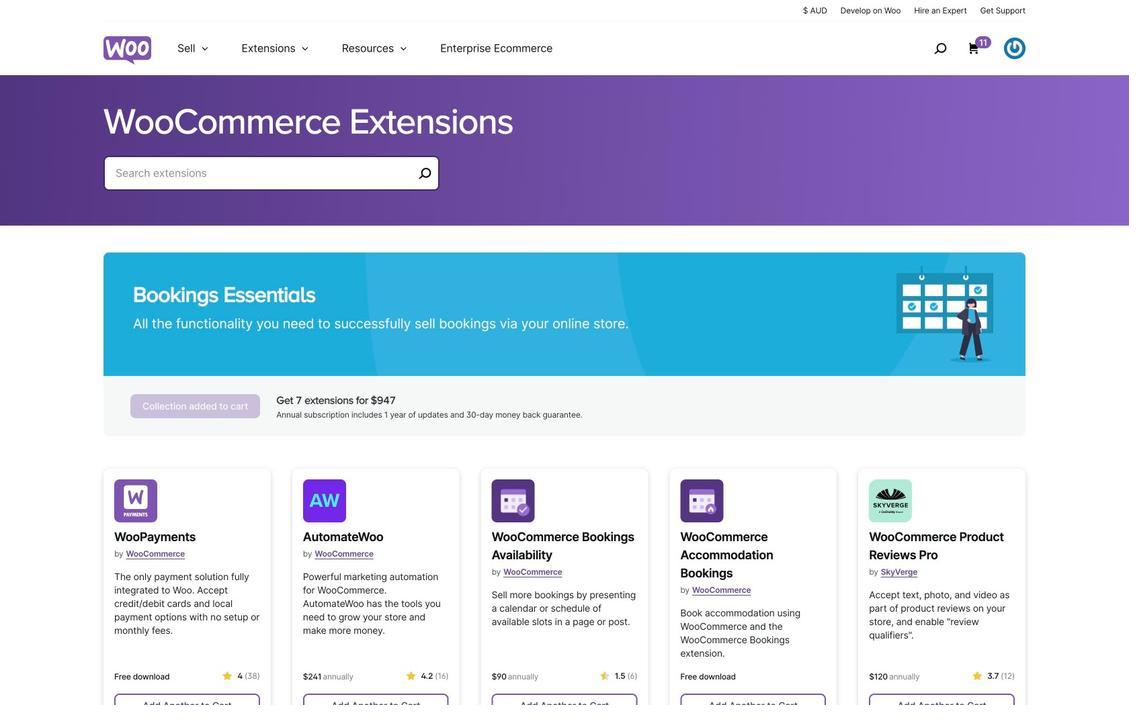 Task type: describe. For each thing, give the bounding box(es) containing it.
open account menu image
[[1004, 38, 1026, 59]]

search image
[[930, 38, 951, 59]]

service navigation menu element
[[905, 27, 1026, 70]]



Task type: vqa. For each thing, say whether or not it's contained in the screenshot.
marketplace.
no



Task type: locate. For each thing, give the bounding box(es) containing it.
Search extensions search field
[[116, 164, 414, 183]]

None search field
[[104, 156, 440, 207]]



